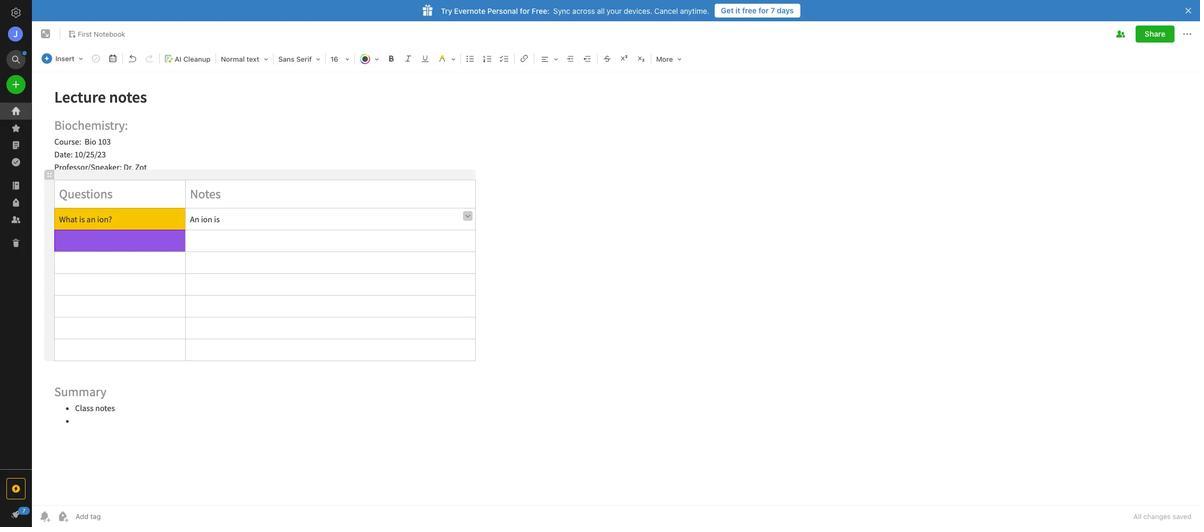 Task type: vqa. For each thing, say whether or not it's contained in the screenshot.
"16"
yes



Task type: locate. For each thing, give the bounding box(es) containing it.
note window element
[[32, 21, 1200, 527]]

personal
[[487, 6, 518, 15]]

Highlight field
[[434, 51, 459, 67]]

add a reminder image
[[38, 510, 51, 523]]

for inside button
[[759, 6, 769, 15]]

ai
[[175, 55, 181, 63]]

7 left days
[[771, 6, 775, 15]]

Heading level field
[[217, 51, 272, 67]]

sans
[[278, 55, 294, 63]]

strikethrough image
[[600, 51, 615, 66]]

ai cleanup
[[175, 55, 210, 63]]

for right free
[[759, 6, 769, 15]]

1 for from the left
[[759, 6, 769, 15]]

superscript image
[[617, 51, 632, 66]]

for left free:
[[520, 6, 530, 15]]

first notebook button
[[64, 27, 129, 42]]

bulleted list image
[[463, 51, 478, 66]]

normal
[[221, 55, 245, 63]]

cleanup
[[183, 55, 210, 63]]

numbered list image
[[480, 51, 495, 66]]

1 horizontal spatial for
[[759, 6, 769, 15]]

7 inside help and learning task checklist field
[[22, 508, 26, 514]]

text
[[247, 55, 259, 63]]

notebook
[[94, 30, 125, 38]]

more
[[656, 55, 673, 63]]

More actions field
[[1181, 26, 1194, 43]]

home image
[[10, 105, 22, 118]]

free
[[742, 6, 757, 15]]

1 vertical spatial 7
[[22, 508, 26, 514]]

16
[[330, 55, 338, 63]]

0 horizontal spatial 7
[[22, 508, 26, 514]]

cancel
[[654, 6, 678, 15]]

subscript image
[[634, 51, 649, 66]]

2 for from the left
[[520, 6, 530, 15]]

calendar event image
[[105, 51, 120, 66]]

anytime.
[[680, 6, 709, 15]]

insert link image
[[517, 51, 532, 66]]

tree
[[0, 103, 32, 469]]

0 horizontal spatial for
[[520, 6, 530, 15]]

0 vertical spatial 7
[[771, 6, 775, 15]]

your
[[607, 6, 622, 15]]

7 left click to expand image
[[22, 508, 26, 514]]

1 horizontal spatial 7
[[771, 6, 775, 15]]

first
[[78, 30, 92, 38]]

7
[[771, 6, 775, 15], [22, 508, 26, 514]]

click to expand image
[[27, 508, 35, 521]]

for
[[759, 6, 769, 15], [520, 6, 530, 15]]

undo image
[[125, 51, 140, 66]]

for for 7
[[759, 6, 769, 15]]



Task type: describe. For each thing, give the bounding box(es) containing it.
saved
[[1173, 513, 1192, 521]]

changes
[[1144, 513, 1171, 521]]

outdent image
[[580, 51, 595, 66]]

normal text
[[221, 55, 259, 63]]

it
[[736, 6, 740, 15]]

7 inside button
[[771, 6, 775, 15]]

share
[[1145, 29, 1166, 38]]

Alignment field
[[535, 51, 562, 67]]

upgrade image
[[10, 483, 22, 496]]

Font family field
[[275, 51, 324, 67]]

ai cleanup button
[[161, 51, 214, 67]]

Add tag field
[[75, 512, 154, 522]]

add tag image
[[56, 510, 69, 523]]

italic image
[[401, 51, 416, 66]]

serif
[[296, 55, 312, 63]]

evernote
[[454, 6, 486, 15]]

indent image
[[563, 51, 578, 66]]

share button
[[1136, 26, 1175, 43]]

more actions image
[[1181, 28, 1194, 40]]

account image
[[8, 27, 23, 42]]

Insert field
[[39, 51, 87, 66]]

checklist image
[[497, 51, 512, 66]]

sans serif
[[278, 55, 312, 63]]

Help and Learning task checklist field
[[0, 506, 32, 523]]

bold image
[[384, 51, 399, 66]]

for for free:
[[520, 6, 530, 15]]

More field
[[652, 51, 685, 67]]

expand note image
[[39, 28, 52, 40]]

Account field
[[0, 23, 32, 45]]

days
[[777, 6, 794, 15]]

all changes saved
[[1134, 513, 1192, 521]]

Font color field
[[356, 51, 383, 67]]

Font size field
[[327, 51, 353, 67]]

underline image
[[418, 51, 433, 66]]

free:
[[532, 6, 550, 15]]

try
[[441, 6, 452, 15]]

Note Editor text field
[[32, 72, 1200, 506]]

get it free for 7 days
[[721, 6, 794, 15]]

all
[[1134, 513, 1142, 521]]

insert
[[55, 54, 74, 63]]

devices.
[[624, 6, 652, 15]]

sync
[[553, 6, 570, 15]]

get
[[721, 6, 734, 15]]

across
[[572, 6, 595, 15]]

try evernote personal for free: sync across all your devices. cancel anytime.
[[441, 6, 709, 15]]

first notebook
[[78, 30, 125, 38]]

all
[[597, 6, 605, 15]]

settings image
[[10, 6, 22, 19]]

get it free for 7 days button
[[715, 4, 800, 18]]



